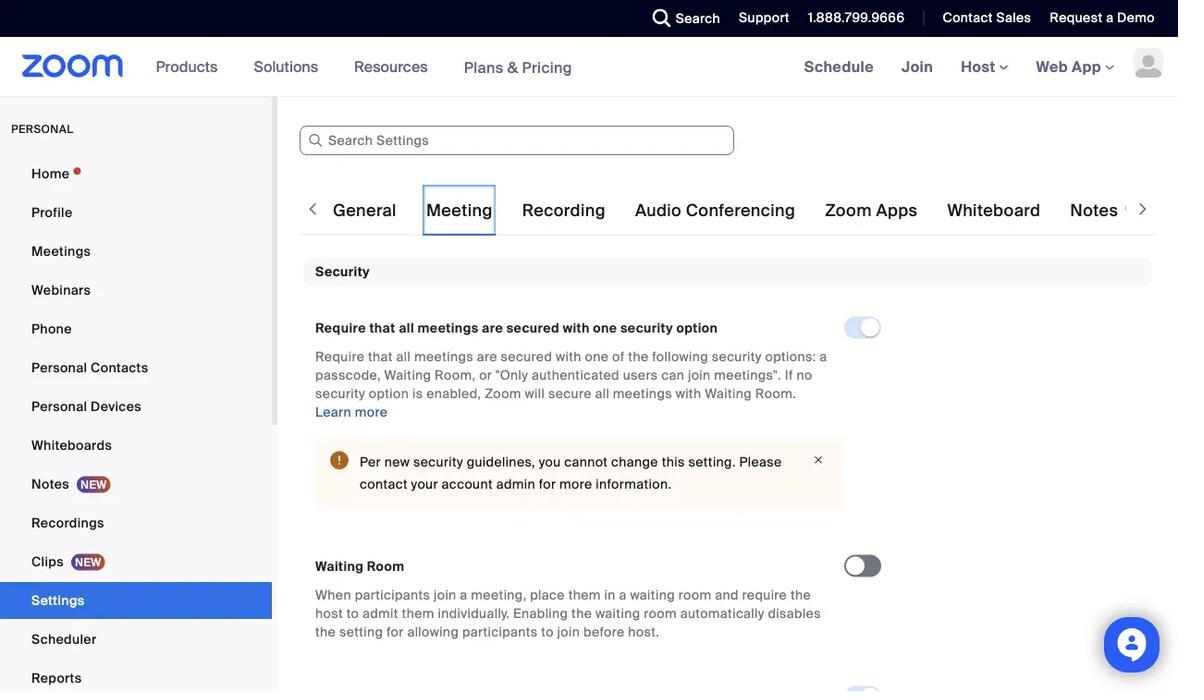 Task type: vqa. For each thing, say whether or not it's contained in the screenshot.
Room Management menu item
no



Task type: locate. For each thing, give the bounding box(es) containing it.
1 horizontal spatial join
[[557, 624, 580, 641]]

1 vertical spatial that
[[368, 349, 393, 366]]

request a demo
[[1050, 9, 1155, 26]]

1 horizontal spatial room
[[678, 587, 711, 604]]

option left the is
[[369, 386, 409, 403]]

to down enabling at the bottom of the page
[[541, 624, 554, 641]]

0 horizontal spatial join
[[434, 587, 456, 604]]

close image
[[807, 452, 829, 468]]

the up users
[[628, 349, 649, 366]]

the up the disables
[[791, 587, 811, 604]]

2 require from the top
[[315, 349, 365, 366]]

request
[[1050, 9, 1103, 26]]

meetings navigation
[[790, 37, 1178, 98]]

participants down individually.
[[462, 624, 538, 641]]

passcode,
[[315, 367, 381, 384]]

1 vertical spatial with
[[556, 349, 582, 366]]

security up 'your'
[[413, 454, 463, 471]]

waiting up the is
[[384, 367, 431, 384]]

users
[[623, 367, 658, 384]]

2 vertical spatial all
[[595, 386, 610, 403]]

0 vertical spatial require
[[315, 320, 366, 337]]

0 vertical spatial zoom
[[825, 200, 872, 221]]

clips link
[[0, 544, 272, 581]]

zoom left apps
[[825, 200, 872, 221]]

"only
[[496, 367, 528, 384]]

with for security
[[563, 320, 590, 337]]

1 vertical spatial all
[[396, 349, 411, 366]]

banner
[[0, 37, 1178, 98]]

for down admit
[[387, 624, 404, 641]]

plans & pricing
[[464, 58, 572, 77]]

personal
[[31, 359, 87, 376], [31, 398, 87, 415]]

notes
[[1070, 200, 1118, 221], [31, 476, 69, 493]]

1.888.799.9666 button up schedule
[[794, 0, 909, 37]]

0 horizontal spatial notes
[[31, 476, 69, 493]]

meeting
[[426, 200, 493, 221]]

1 vertical spatial for
[[387, 624, 404, 641]]

in
[[604, 587, 616, 604]]

0 horizontal spatial more
[[355, 404, 388, 421]]

1 vertical spatial meetings
[[414, 349, 473, 366]]

notes left scroll right icon at the top of page
[[1070, 200, 1118, 221]]

1 horizontal spatial participants
[[462, 624, 538, 641]]

0 horizontal spatial option
[[369, 386, 409, 403]]

zoom
[[825, 200, 872, 221], [485, 386, 521, 403]]

more down cannot
[[560, 476, 592, 493]]

option
[[676, 320, 718, 337], [369, 386, 409, 403]]

security up 'learn'
[[315, 386, 365, 403]]

to
[[346, 606, 359, 623], [541, 624, 554, 641]]

option up following
[[676, 320, 718, 337]]

zoom inside tabs of my account settings page tab list
[[825, 200, 872, 221]]

1 vertical spatial join
[[434, 587, 456, 604]]

room up host.
[[644, 606, 677, 623]]

join up individually.
[[434, 587, 456, 604]]

settings
[[31, 592, 85, 609]]

0 vertical spatial more
[[355, 404, 388, 421]]

whiteboards
[[31, 437, 112, 454]]

zoom inside require that all meetings are secured with one of the following security options: a passcode, waiting room, or "only authenticated users can join meetings". if no security option is enabled, zoom will secure all meetings with waiting room. learn more
[[485, 386, 521, 403]]

one inside require that all meetings are secured with one of the following security options: a passcode, waiting room, or "only authenticated users can join meetings". if no security option is enabled, zoom will secure all meetings with waiting room. learn more
[[585, 349, 609, 366]]

waiting down in
[[596, 606, 640, 623]]

a left demo
[[1106, 9, 1114, 26]]

place
[[530, 587, 565, 604]]

security inside per new security guidelines, you cannot change this setting. please contact your account admin for more information.
[[413, 454, 463, 471]]

0 horizontal spatial for
[[387, 624, 404, 641]]

the up before
[[572, 606, 592, 623]]

webinars
[[31, 282, 91, 299]]

require for require that all meetings are secured with one of the following security options: a passcode, waiting room, or "only authenticated users can join meetings". if no security option is enabled, zoom will secure all meetings with waiting room. learn more
[[315, 349, 365, 366]]

to up setting
[[346, 606, 359, 623]]

1 vertical spatial to
[[541, 624, 554, 641]]

room left and at right bottom
[[678, 587, 711, 604]]

secured for of
[[501, 349, 552, 366]]

1 vertical spatial personal
[[31, 398, 87, 415]]

option inside require that all meetings are secured with one of the following security options: a passcode, waiting room, or "only authenticated users can join meetings". if no security option is enabled, zoom will secure all meetings with waiting room. learn more
[[369, 386, 409, 403]]

personal down phone
[[31, 359, 87, 376]]

devices
[[91, 398, 142, 415]]

0 vertical spatial waiting
[[630, 587, 675, 604]]

whiteboards link
[[0, 427, 272, 464]]

1 vertical spatial secured
[[501, 349, 552, 366]]

account
[[442, 476, 493, 493]]

one left the of
[[585, 349, 609, 366]]

1 horizontal spatial notes
[[1070, 200, 1118, 221]]

require that all meetings are secured with one security option
[[315, 320, 718, 337]]

1 vertical spatial waiting
[[705, 386, 752, 403]]

a right in
[[619, 587, 627, 604]]

zoom down "only
[[485, 386, 521, 403]]

0 horizontal spatial room
[[644, 606, 677, 623]]

learn
[[315, 404, 351, 421]]

that for require that all meetings are secured with one of the following security options: a passcode, waiting room, or "only authenticated users can join meetings". if no security option is enabled, zoom will secure all meetings with waiting room. learn more
[[368, 349, 393, 366]]

0 vertical spatial with
[[563, 320, 590, 337]]

1 horizontal spatial waiting
[[384, 367, 431, 384]]

participants up admit
[[355, 587, 430, 604]]

new
[[384, 454, 410, 471]]

1 horizontal spatial zoom
[[825, 200, 872, 221]]

them
[[568, 587, 601, 604], [402, 606, 434, 623]]

information.
[[596, 476, 672, 493]]

2 personal from the top
[[31, 398, 87, 415]]

waiting up when
[[315, 558, 364, 576]]

all for require that all meetings are secured with one of the following security options: a passcode, waiting room, or "only authenticated users can join meetings". if no security option is enabled, zoom will secure all meetings with waiting room. learn more
[[396, 349, 411, 366]]

support link
[[725, 0, 794, 37], [739, 9, 790, 26]]

guidelines,
[[467, 454, 535, 471]]

0 horizontal spatial participants
[[355, 587, 430, 604]]

individually.
[[438, 606, 510, 623]]

waiting up host.
[[630, 587, 675, 604]]

admit
[[362, 606, 398, 623]]

meetings
[[31, 243, 91, 260]]

plans
[[464, 58, 504, 77]]

setting.
[[688, 454, 736, 471]]

0 vertical spatial for
[[539, 476, 556, 493]]

that inside require that all meetings are secured with one of the following security options: a passcode, waiting room, or "only authenticated users can join meetings". if no security option is enabled, zoom will secure all meetings with waiting room. learn more
[[368, 349, 393, 366]]

0 horizontal spatial them
[[402, 606, 434, 623]]

room
[[367, 558, 404, 576]]

profile picture image
[[1134, 48, 1163, 78]]

1 vertical spatial option
[[369, 386, 409, 403]]

one up the of
[[593, 320, 617, 337]]

personal for personal contacts
[[31, 359, 87, 376]]

security
[[620, 320, 673, 337], [712, 349, 762, 366], [315, 386, 365, 403], [413, 454, 463, 471]]

products
[[156, 57, 218, 76]]

personal up whiteboards
[[31, 398, 87, 415]]

1 horizontal spatial more
[[560, 476, 592, 493]]

join right can
[[688, 367, 711, 384]]

one
[[593, 320, 617, 337], [585, 349, 609, 366]]

following
[[652, 349, 708, 366]]

more inside per new security guidelines, you cannot change this setting. please contact your account admin for more information.
[[560, 476, 592, 493]]

1 horizontal spatial for
[[539, 476, 556, 493]]

1 horizontal spatial them
[[568, 587, 601, 604]]

0 vertical spatial all
[[399, 320, 414, 337]]

host
[[961, 57, 999, 76]]

0 horizontal spatial zoom
[[485, 386, 521, 403]]

notes inside tabs of my account settings page tab list
[[1070, 200, 1118, 221]]

2 horizontal spatial join
[[688, 367, 711, 384]]

0 vertical spatial that
[[369, 320, 395, 337]]

a right options:
[[820, 349, 827, 366]]

0 vertical spatial meetings
[[418, 320, 479, 337]]

2 vertical spatial waiting
[[315, 558, 364, 576]]

more right 'learn'
[[355, 404, 388, 421]]

join down enabling at the bottom of the page
[[557, 624, 580, 641]]

are inside require that all meetings are secured with one of the following security options: a passcode, waiting room, or "only authenticated users can join meetings". if no security option is enabled, zoom will secure all meetings with waiting room. learn more
[[477, 349, 497, 366]]

or
[[479, 367, 492, 384]]

meetings for require that all meetings are secured with one of the following security options: a passcode, waiting room, or "only authenticated users can join meetings". if no security option is enabled, zoom will secure all meetings with waiting room. learn more
[[414, 349, 473, 366]]

0 vertical spatial one
[[593, 320, 617, 337]]

1 vertical spatial waiting
[[596, 606, 640, 623]]

plans & pricing link
[[464, 58, 572, 77], [464, 58, 572, 77]]

1 vertical spatial require
[[315, 349, 365, 366]]

waiting
[[384, 367, 431, 384], [705, 386, 752, 403], [315, 558, 364, 576]]

for inside when participants join a meeting, place them in a waiting room and require the host to admit them individually. enabling the waiting room automatically disables the setting for allowing participants to join before host.
[[387, 624, 404, 641]]

contact
[[943, 9, 993, 26]]

2 vertical spatial join
[[557, 624, 580, 641]]

personal inside personal contacts "link"
[[31, 359, 87, 376]]

secured inside require that all meetings are secured with one of the following security options: a passcode, waiting room, or "only authenticated users can join meetings". if no security option is enabled, zoom will secure all meetings with waiting room. learn more
[[501, 349, 552, 366]]

1 horizontal spatial option
[[676, 320, 718, 337]]

resources button
[[354, 37, 436, 96]]

notes up recordings
[[31, 476, 69, 493]]

room
[[678, 587, 711, 604], [644, 606, 677, 623]]

host button
[[961, 57, 1008, 76]]

this
[[662, 454, 685, 471]]

the down "host"
[[315, 624, 336, 641]]

them up allowing at the left
[[402, 606, 434, 623]]

join inside require that all meetings are secured with one of the following security options: a passcode, waiting room, or "only authenticated users can join meetings". if no security option is enabled, zoom will secure all meetings with waiting room. learn more
[[688, 367, 711, 384]]

more
[[355, 404, 388, 421], [560, 476, 592, 493]]

0 horizontal spatial to
[[346, 606, 359, 623]]

secure
[[548, 386, 592, 403]]

resources
[[354, 57, 428, 76]]

1 vertical spatial more
[[560, 476, 592, 493]]

require
[[315, 320, 366, 337], [315, 349, 365, 366]]

join
[[688, 367, 711, 384], [434, 587, 456, 604], [557, 624, 580, 641]]

waiting down meetings".
[[705, 386, 752, 403]]

products button
[[156, 37, 226, 96]]

0 vertical spatial join
[[688, 367, 711, 384]]

1 vertical spatial notes
[[31, 476, 69, 493]]

when participants join a meeting, place them in a waiting room and require the host to admit them individually. enabling the waiting room automatically disables the setting for allowing participants to join before host.
[[315, 587, 821, 641]]

that
[[369, 320, 395, 337], [368, 349, 393, 366]]

room,
[[435, 367, 476, 384]]

webinars link
[[0, 272, 272, 309]]

require inside require that all meetings are secured with one of the following security options: a passcode, waiting room, or "only authenticated users can join meetings". if no security option is enabled, zoom will secure all meetings with waiting room. learn more
[[315, 349, 365, 366]]

personal inside 'personal devices' "link"
[[31, 398, 87, 415]]

1 personal from the top
[[31, 359, 87, 376]]

1 vertical spatial are
[[477, 349, 497, 366]]

contact
[[360, 476, 408, 493]]

1 vertical spatial one
[[585, 349, 609, 366]]

0 vertical spatial notes
[[1070, 200, 1118, 221]]

if
[[785, 367, 793, 384]]

require for require that all meetings are secured with one security option
[[315, 320, 366, 337]]

1 require from the top
[[315, 320, 366, 337]]

0 vertical spatial secured
[[506, 320, 560, 337]]

with
[[563, 320, 590, 337], [556, 349, 582, 366], [676, 386, 701, 403]]

for down the you
[[539, 476, 556, 493]]

apps
[[876, 200, 918, 221]]

disables
[[768, 606, 821, 623]]

them left in
[[568, 587, 601, 604]]

0 vertical spatial option
[[676, 320, 718, 337]]

0 vertical spatial are
[[482, 320, 503, 337]]

please
[[739, 454, 782, 471]]

participants
[[355, 587, 430, 604], [462, 624, 538, 641]]

security
[[315, 264, 370, 281]]

1 vertical spatial zoom
[[485, 386, 521, 403]]

pricing
[[522, 58, 572, 77]]

waiting
[[630, 587, 675, 604], [596, 606, 640, 623]]

0 vertical spatial personal
[[31, 359, 87, 376]]

profile link
[[0, 194, 272, 231]]



Task type: describe. For each thing, give the bounding box(es) containing it.
scheduler
[[31, 631, 97, 648]]

setting
[[339, 624, 383, 641]]

tabs of my account settings page tab list
[[329, 185, 1178, 237]]

require
[[742, 587, 787, 604]]

personal devices
[[31, 398, 142, 415]]

0 vertical spatial them
[[568, 587, 601, 604]]

2 horizontal spatial waiting
[[705, 386, 752, 403]]

contact sales
[[943, 9, 1031, 26]]

whiteboard
[[947, 200, 1041, 221]]

personal
[[11, 122, 73, 136]]

search
[[676, 10, 720, 27]]

home link
[[0, 155, 272, 192]]

schedule link
[[790, 37, 888, 96]]

per new security guidelines, you cannot change this setting. please contact your account admin for more information. alert
[[315, 437, 844, 511]]

schedule
[[804, 57, 874, 76]]

meetings for require that all meetings are secured with one security option
[[418, 320, 479, 337]]

solutions button
[[254, 37, 327, 96]]

Search Settings text field
[[300, 126, 734, 155]]

app
[[1072, 57, 1101, 76]]

security up meetings".
[[712, 349, 762, 366]]

with for of
[[556, 349, 582, 366]]

personal for personal devices
[[31, 398, 87, 415]]

reports link
[[0, 660, 272, 692]]

1.888.799.9666
[[808, 9, 905, 26]]

conferencing
[[686, 200, 795, 221]]

search button
[[639, 0, 725, 37]]

sales
[[996, 9, 1031, 26]]

security up the of
[[620, 320, 673, 337]]

demo
[[1117, 9, 1155, 26]]

scroll left image
[[303, 200, 322, 218]]

recordings
[[31, 515, 104, 532]]

when
[[315, 587, 351, 604]]

one for security
[[593, 320, 617, 337]]

scroll right image
[[1134, 200, 1152, 218]]

clips
[[31, 553, 64, 571]]

&
[[507, 58, 518, 77]]

secured for security
[[506, 320, 560, 337]]

recordings link
[[0, 505, 272, 542]]

are for of
[[477, 349, 497, 366]]

per new security guidelines, you cannot change this setting. please contact your account admin for more information.
[[360, 454, 782, 493]]

1 vertical spatial participants
[[462, 624, 538, 641]]

notes inside "link"
[[31, 476, 69, 493]]

a up individually.
[[460, 587, 468, 604]]

authenticated
[[532, 367, 620, 384]]

for inside per new security guidelines, you cannot change this setting. please contact your account admin for more information.
[[539, 476, 556, 493]]

1 vertical spatial them
[[402, 606, 434, 623]]

support
[[739, 9, 790, 26]]

warning image
[[330, 452, 349, 470]]

no
[[797, 367, 813, 384]]

solutions
[[254, 57, 318, 76]]

personal contacts
[[31, 359, 148, 376]]

meetings".
[[714, 367, 781, 384]]

1 horizontal spatial to
[[541, 624, 554, 641]]

personal devices link
[[0, 388, 272, 425]]

a inside require that all meetings are secured with one of the following security options: a passcode, waiting room, or "only authenticated users can join meetings". if no security option is enabled, zoom will secure all meetings with waiting room. learn more
[[820, 349, 827, 366]]

notes link
[[0, 466, 272, 503]]

profile
[[31, 204, 73, 221]]

web app button
[[1036, 57, 1114, 76]]

per
[[360, 454, 381, 471]]

meeting,
[[471, 587, 527, 604]]

web app
[[1036, 57, 1101, 76]]

join
[[902, 57, 933, 76]]

1 vertical spatial room
[[644, 606, 677, 623]]

you
[[539, 454, 561, 471]]

security element
[[304, 258, 1151, 692]]

one for of
[[585, 349, 609, 366]]

automatically
[[680, 606, 765, 623]]

0 vertical spatial participants
[[355, 587, 430, 604]]

join link
[[888, 37, 947, 96]]

product information navigation
[[142, 37, 586, 98]]

phone link
[[0, 311, 272, 348]]

personal contacts link
[[0, 350, 272, 387]]

scheduler link
[[0, 621, 272, 658]]

audio
[[635, 200, 682, 221]]

general
[[333, 200, 397, 221]]

0 horizontal spatial waiting
[[315, 558, 364, 576]]

phone
[[31, 320, 72, 338]]

change
[[611, 454, 658, 471]]

0 vertical spatial waiting
[[384, 367, 431, 384]]

admin
[[496, 476, 535, 493]]

learn more link
[[315, 404, 388, 421]]

before
[[583, 624, 625, 641]]

enabled,
[[426, 386, 481, 403]]

can
[[661, 367, 684, 384]]

options:
[[765, 349, 816, 366]]

will
[[525, 386, 545, 403]]

host.
[[628, 624, 659, 641]]

zoom logo image
[[22, 55, 124, 78]]

enabling
[[513, 606, 568, 623]]

more inside require that all meetings are secured with one of the following security options: a passcode, waiting room, or "only authenticated users can join meetings". if no security option is enabled, zoom will secure all meetings with waiting room. learn more
[[355, 404, 388, 421]]

all for require that all meetings are secured with one security option
[[399, 320, 414, 337]]

contacts
[[91, 359, 148, 376]]

of
[[612, 349, 625, 366]]

recording
[[522, 200, 606, 221]]

web
[[1036, 57, 1068, 76]]

host
[[315, 606, 343, 623]]

require that all meetings are secured with one of the following security options: a passcode, waiting room, or "only authenticated users can join meetings". if no security option is enabled, zoom will secure all meetings with waiting room. learn more
[[315, 349, 827, 421]]

are for security
[[482, 320, 503, 337]]

home
[[31, 165, 70, 182]]

personal menu menu
[[0, 155, 272, 692]]

the inside require that all meetings are secured with one of the following security options: a passcode, waiting room, or "only authenticated users can join meetings". if no security option is enabled, zoom will secure all meetings with waiting room. learn more
[[628, 349, 649, 366]]

0 vertical spatial to
[[346, 606, 359, 623]]

0 vertical spatial room
[[678, 587, 711, 604]]

that for require that all meetings are secured with one security option
[[369, 320, 395, 337]]

settings link
[[0, 583, 272, 620]]

2 vertical spatial with
[[676, 386, 701, 403]]

meetings link
[[0, 233, 272, 270]]

audio conferencing
[[635, 200, 795, 221]]

is
[[412, 386, 423, 403]]

2 vertical spatial meetings
[[613, 386, 672, 403]]

zoom apps
[[825, 200, 918, 221]]

banner containing products
[[0, 37, 1178, 98]]

1.888.799.9666 button up schedule link
[[808, 9, 905, 26]]



